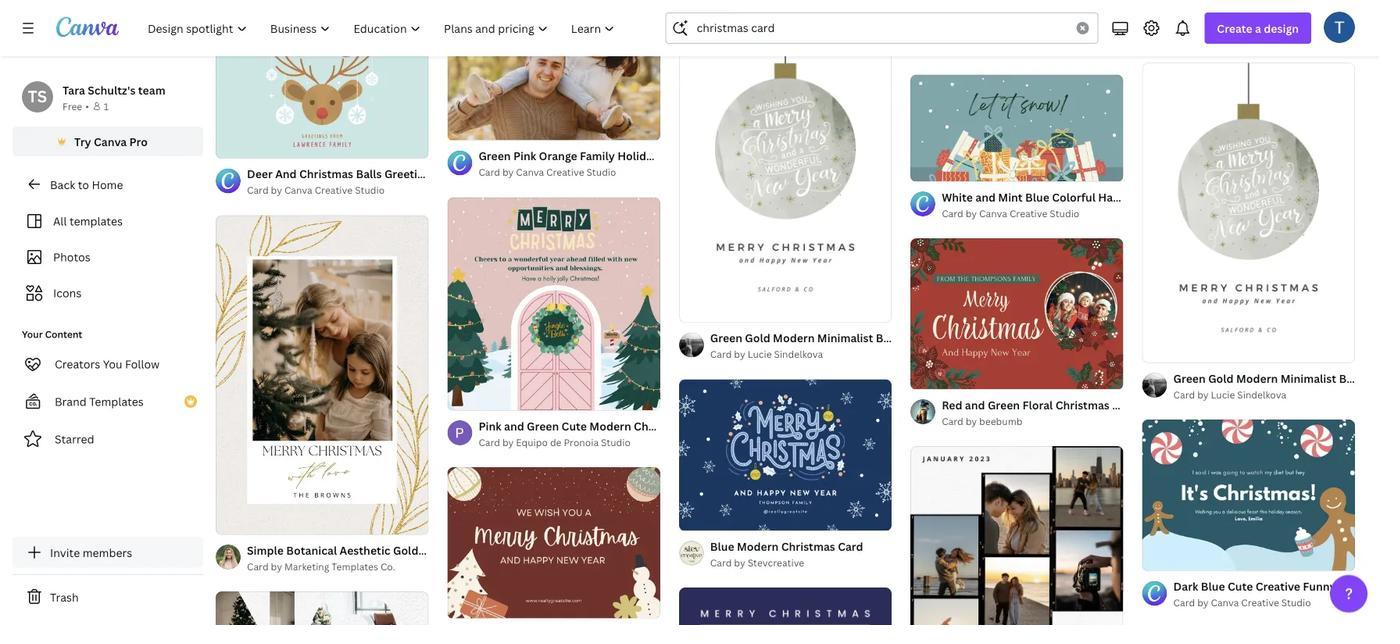 Task type: vqa. For each thing, say whether or not it's contained in the screenshot.
Card in the "GREEN GOLD MODERN MINIMALIST BUSINES CARD BY LUCIE SINDELKOVA"
yes



Task type: describe. For each thing, give the bounding box(es) containing it.
blue inside dark blue cute creative funny christm card by canva creative studio
[[1201, 579, 1225, 594]]

green inside pink and green cute modern christmas card card by equipo de pronoia studio
[[527, 418, 559, 433]]

you
[[103, 357, 122, 372]]

luxury merry christmas jesus in a manger nativity card image
[[679, 588, 892, 625]]

trash link
[[13, 582, 203, 613]]

stevcreative
[[748, 556, 805, 569]]

green pink orange family holiday card card by canva creative studio
[[479, 148, 687, 179]]

red and green floral christmas day card image
[[911, 238, 1124, 389]]

floral
[[1023, 398, 1053, 412]]

by inside green gold modern minimalist busines card by lucie sindelkova
[[1198, 388, 1209, 401]]

simple
[[247, 543, 284, 558]]

marketing
[[284, 560, 329, 573]]

icons
[[53, 286, 82, 301]]

card inside green gold modern minimalist busines card by lucie sindelkova
[[1174, 388, 1195, 401]]

try canva pro button
[[13, 127, 203, 156]]

to
[[78, 177, 89, 192]]

red inside red and green floral christmas day card card by beebumb
[[942, 398, 963, 412]]

creative inside yellow and green snowflakes christmas card by canva creative studio
[[1242, 31, 1279, 44]]

free
[[63, 100, 82, 113]]

photo
[[531, 543, 564, 558]]

gold for green gold modern minimalist business holiday christmas card
[[745, 331, 771, 345]]

balls
[[356, 166, 382, 181]]

card by lucie sindelkova link for busines
[[1174, 387, 1355, 403]]

dark blue cute creative funny christmas card image
[[1143, 420, 1355, 571]]

by inside red and green floral christmas day card card by beebumb
[[966, 415, 977, 428]]

all templates
[[53, 214, 123, 229]]

starred link
[[13, 424, 203, 455]]

all
[[53, 214, 67, 229]]

simple botanical aesthetic gold christmas card with photo card by marketing templates co.
[[247, 543, 564, 573]]

minimalist for business
[[818, 331, 873, 345]]

simple photo new years card image
[[911, 446, 1124, 625]]

try canva pro
[[74, 134, 148, 149]]

invite members button
[[13, 537, 203, 568]]

and inside dark green and red holidays card card by canva creative studio
[[1004, 26, 1025, 41]]

studio inside dark green and red holidays card card by canva creative studio
[[1050, 43, 1080, 56]]

card by beebumb link
[[942, 414, 1124, 429]]

christmas inside simple botanical aesthetic gold christmas card with photo card by marketing templates co.
[[421, 543, 475, 558]]

yellow and green snowflakes christmas link
[[1174, 13, 1380, 30]]

dark for dark blue cute creative funny christm
[[1174, 579, 1199, 594]]

your
[[22, 328, 43, 341]]

christm
[[1339, 579, 1380, 594]]

green gold modern minimalist busines link
[[1174, 370, 1380, 387]]

creators
[[55, 357, 100, 372]]

by inside deer and christmas balls greeting card card by canva creative studio
[[271, 184, 282, 197]]

your content
[[22, 328, 82, 341]]

card by stevcreative link
[[710, 555, 863, 570]]

greeting
[[385, 166, 430, 181]]

trash
[[50, 590, 79, 605]]

tara schultz image
[[1324, 12, 1355, 43]]

1 of 2 link
[[911, 75, 1124, 181]]

dark blue cute creative funny christm card by canva creative studio
[[1174, 579, 1380, 609]]

green pink orange family holiday card image
[[447, 0, 660, 140]]

templates inside simple botanical aesthetic gold christmas card with photo card by marketing templates co.
[[332, 560, 378, 573]]

card by lucie sindelkova link for business
[[710, 347, 892, 362]]

2
[[943, 163, 947, 174]]

brand
[[55, 394, 87, 409]]

blue modern christmas card card by stevcreative
[[710, 539, 863, 569]]

0 horizontal spatial green gold modern minimalist business holiday christmas card image
[[679, 22, 892, 322]]

invite
[[50, 545, 80, 560]]

deer
[[247, 166, 273, 181]]

simple botanical aesthetic gold christmas card with photo link
[[247, 542, 564, 559]]

by inside dark green and red holidays card card by canva creative studio
[[966, 43, 977, 56]]

tara schultz's team
[[63, 82, 165, 97]]

simple botanical aesthetic gold christmas card with photo image
[[216, 215, 429, 535]]

back to home link
[[13, 169, 203, 200]]

invite members
[[50, 545, 132, 560]]

snowflakes
[[1269, 14, 1329, 29]]

green pink orange family holiday card link
[[479, 147, 687, 165]]

•
[[85, 100, 89, 113]]

noel christmas card image
[[216, 592, 429, 625]]

back
[[50, 177, 75, 192]]

green inside the green gold modern minimalist business holiday christmas card card by lucie sindelkova
[[710, 331, 743, 345]]

pink inside pink and green cute modern christmas card card by equipo de pronoia studio
[[479, 418, 502, 433]]

create
[[1217, 21, 1253, 36]]

botanical
[[286, 543, 337, 558]]

follow
[[125, 357, 160, 372]]

canva inside button
[[94, 134, 127, 149]]

yellow
[[1174, 14, 1208, 29]]

studio inside pink and green cute modern christmas card card by equipo de pronoia studio
[[601, 436, 631, 449]]

christmas inside red and green floral christmas day card card by beebumb
[[1056, 398, 1110, 412]]

co.
[[381, 560, 395, 573]]

equipo
[[516, 436, 548, 449]]

modern inside pink and green cute modern christmas card card by equipo de pronoia studio
[[590, 418, 631, 433]]

red and green floral christmas day card card by beebumb
[[942, 398, 1161, 428]]

green gold modern minimalist busines card by lucie sindelkova
[[1174, 371, 1380, 401]]

cute inside pink and green cute modern christmas card card by equipo de pronoia studio
[[562, 418, 587, 433]]

gold inside simple botanical aesthetic gold christmas card with photo card by marketing templates co.
[[393, 543, 419, 558]]

card inside dark blue cute creative funny christm card by canva creative studio
[[1174, 596, 1195, 609]]

schultz's
[[88, 82, 136, 97]]

card by canva creative studio link for and
[[1174, 30, 1355, 45]]

christmas inside blue modern christmas card card by stevcreative
[[781, 539, 835, 554]]

brand templates link
[[13, 386, 203, 417]]

deer and christmas balls greeting card image
[[216, 7, 429, 158]]

sindelkova inside green gold modern minimalist busines card by lucie sindelkova
[[1238, 388, 1287, 401]]

back to home
[[50, 177, 123, 192]]

brand templates
[[55, 394, 144, 409]]

with
[[506, 543, 529, 558]]

by inside the green gold modern minimalist business holiday christmas card card by lucie sindelkova
[[734, 348, 746, 361]]

aesthetic
[[340, 543, 391, 558]]

deer and christmas balls greeting card link
[[247, 165, 458, 183]]

starred
[[55, 432, 94, 447]]

create a design button
[[1205, 13, 1312, 44]]

yellow and green snowflakes christmas card by canva creative studio
[[1174, 14, 1380, 44]]

content
[[45, 328, 82, 341]]

studio inside yellow and green snowflakes christmas card by canva creative studio
[[1282, 31, 1311, 44]]

creative inside deer and christmas balls greeting card card by canva creative studio
[[315, 184, 353, 197]]

creative inside green pink orange family holiday card card by canva creative studio
[[547, 166, 584, 179]]

1 for 1 of 2
[[922, 163, 926, 174]]

a
[[1255, 21, 1262, 36]]

modern inside blue modern christmas card card by stevcreative
[[737, 539, 779, 554]]

creative inside dark green and red holidays card card by canva creative studio
[[1010, 43, 1048, 56]]

tara schultz's team element
[[22, 81, 53, 113]]

card by canva creative studio link for green
[[942, 42, 1124, 58]]

pronoia
[[564, 436, 599, 449]]



Task type: locate. For each thing, give the bounding box(es) containing it.
1 horizontal spatial 1
[[922, 163, 926, 174]]

create a design
[[1217, 21, 1299, 36]]

christmas inside the green gold modern minimalist business holiday christmas card card by lucie sindelkova
[[969, 331, 1024, 345]]

by inside simple botanical aesthetic gold christmas card with photo card by marketing templates co.
[[271, 560, 282, 573]]

pink
[[514, 148, 536, 163], [479, 418, 502, 433]]

card by canva creative studio link
[[1174, 30, 1355, 45], [942, 42, 1124, 58], [479, 165, 660, 180], [247, 183, 429, 198], [942, 205, 1124, 221], [1174, 595, 1355, 611]]

green inside red and green floral christmas day card card by beebumb
[[988, 398, 1020, 412]]

1 horizontal spatial red
[[1027, 26, 1048, 41]]

orange
[[539, 148, 577, 163]]

0 vertical spatial templates
[[89, 394, 144, 409]]

lucie inside the green gold modern minimalist business holiday christmas card card by lucie sindelkova
[[748, 348, 772, 361]]

icons link
[[22, 278, 194, 308]]

templates down "you"
[[89, 394, 144, 409]]

family
[[580, 148, 615, 163]]

2 vertical spatial gold
[[393, 543, 419, 558]]

red inside dark green and red holidays card card by canva creative studio
[[1027, 26, 1048, 41]]

dark
[[942, 26, 967, 41], [1174, 579, 1199, 594]]

home
[[92, 177, 123, 192]]

0 horizontal spatial red
[[942, 398, 963, 412]]

christmas inside yellow and green snowflakes christmas card by canva creative studio
[[1331, 14, 1380, 29]]

None search field
[[666, 13, 1099, 44]]

green inside green gold modern minimalist busines card by lucie sindelkova
[[1174, 371, 1206, 386]]

card inside yellow and green snowflakes christmas card by canva creative studio
[[1174, 31, 1195, 44]]

0 horizontal spatial blue
[[710, 539, 735, 554]]

dark for dark green and red holidays card
[[942, 26, 967, 41]]

pink and green cute modern christmas card card by equipo de pronoia studio
[[479, 418, 716, 449]]

pro
[[129, 134, 148, 149]]

1 of 2
[[922, 163, 947, 174]]

0 horizontal spatial dark
[[942, 26, 967, 41]]

1 vertical spatial card by lucie sindelkova link
[[1174, 387, 1355, 403]]

minimalist left busines
[[1281, 371, 1337, 386]]

and for yellow and green snowflakes christmas
[[1211, 14, 1231, 29]]

red
[[1027, 26, 1048, 41], [942, 398, 963, 412]]

1 horizontal spatial sindelkova
[[1238, 388, 1287, 401]]

green inside yellow and green snowflakes christmas card by canva creative studio
[[1234, 14, 1266, 29]]

holiday right family
[[618, 148, 659, 163]]

1 horizontal spatial green gold modern minimalist business holiday christmas card image
[[1143, 63, 1355, 363]]

gold inside the green gold modern minimalist business holiday christmas card card by lucie sindelkova
[[745, 331, 771, 345]]

by inside green pink orange family holiday card card by canva creative studio
[[503, 166, 514, 179]]

yellow and green snowflakes christmas art card image
[[1143, 0, 1355, 6]]

0 vertical spatial holiday
[[618, 148, 659, 163]]

1 for 1
[[104, 100, 109, 113]]

cute
[[562, 418, 587, 433], [1228, 579, 1253, 594]]

canva inside dark blue cute creative funny christm card by canva creative studio
[[1211, 596, 1239, 609]]

0 horizontal spatial minimalist
[[818, 331, 873, 345]]

day
[[1112, 398, 1133, 412]]

and up 'equipo'
[[504, 418, 524, 433]]

0 horizontal spatial pink
[[479, 418, 502, 433]]

1 horizontal spatial holiday
[[926, 331, 967, 345]]

design
[[1264, 21, 1299, 36]]

canva inside yellow and green snowflakes christmas card by canva creative studio
[[1211, 31, 1239, 44]]

0 vertical spatial cute
[[562, 418, 587, 433]]

templates
[[89, 394, 144, 409], [332, 560, 378, 573]]

1 horizontal spatial pink
[[514, 148, 536, 163]]

green inside dark green and red holidays card card by canva creative studio
[[970, 26, 1002, 41]]

canva inside deer and christmas balls greeting card card by canva creative studio
[[284, 184, 313, 197]]

green gold modern minimalist business holiday christmas card card by lucie sindelkova
[[710, 331, 1051, 361]]

minimalist inside green gold modern minimalist busines card by lucie sindelkova
[[1281, 371, 1337, 386]]

try
[[74, 134, 91, 149]]

1 horizontal spatial gold
[[745, 331, 771, 345]]

red and green floral christmas day card link
[[942, 396, 1161, 414]]

by inside dark blue cute creative funny christm card by canva creative studio
[[1198, 596, 1209, 609]]

studio inside dark blue cute creative funny christm card by canva creative studio
[[1282, 596, 1311, 609]]

by inside blue modern christmas card card by stevcreative
[[734, 556, 746, 569]]

dark blue cute creative funny christm link
[[1174, 578, 1380, 595]]

0 horizontal spatial holiday
[[618, 148, 659, 163]]

gold
[[745, 331, 771, 345], [1209, 371, 1234, 386], [393, 543, 419, 558]]

green inside green pink orange family holiday card card by canva creative studio
[[479, 148, 511, 163]]

minimalist for busines
[[1281, 371, 1337, 386]]

card by canva creative studio
[[942, 207, 1080, 219]]

1 vertical spatial cute
[[1228, 579, 1253, 594]]

Search search field
[[697, 13, 1067, 43]]

canva inside green pink orange family holiday card card by canva creative studio
[[516, 166, 544, 179]]

blue
[[710, 539, 735, 554], [1201, 579, 1225, 594]]

1 horizontal spatial cute
[[1228, 579, 1253, 594]]

of
[[929, 163, 940, 174]]

0 horizontal spatial templates
[[89, 394, 144, 409]]

free •
[[63, 100, 89, 113]]

0 vertical spatial gold
[[745, 331, 771, 345]]

1 vertical spatial red
[[942, 398, 963, 412]]

top level navigation element
[[138, 13, 628, 44]]

card by canva creative studio link for pink
[[479, 165, 660, 180]]

1 vertical spatial 1
[[922, 163, 926, 174]]

white and mint blue colorful handcrafted gifts snow illustration personal holiday christmas card image
[[911, 75, 1124, 181]]

0 vertical spatial minimalist
[[818, 331, 873, 345]]

funny
[[1303, 579, 1336, 594]]

canva
[[1211, 31, 1239, 44], [980, 43, 1008, 56], [94, 134, 127, 149], [516, 166, 544, 179], [284, 184, 313, 197], [980, 207, 1008, 219], [1211, 596, 1239, 609]]

0 vertical spatial sindelkova
[[774, 348, 823, 361]]

gold for green gold modern minimalist busines
[[1209, 371, 1234, 386]]

tara
[[63, 82, 85, 97]]

1 horizontal spatial templates
[[332, 560, 378, 573]]

blue inside blue modern christmas card card by stevcreative
[[710, 539, 735, 554]]

creative
[[1242, 31, 1279, 44], [1010, 43, 1048, 56], [547, 166, 584, 179], [315, 184, 353, 197], [1010, 207, 1048, 219], [1256, 579, 1301, 594], [1242, 596, 1279, 609]]

all templates link
[[22, 206, 194, 236]]

members
[[83, 545, 132, 560]]

studio inside deer and christmas balls greeting card card by canva creative studio
[[355, 184, 385, 197]]

1 horizontal spatial dark
[[1174, 579, 1199, 594]]

0 horizontal spatial gold
[[393, 543, 419, 558]]

de
[[550, 436, 562, 449]]

1 vertical spatial gold
[[1209, 371, 1234, 386]]

lucie inside green gold modern minimalist busines card by lucie sindelkova
[[1211, 388, 1235, 401]]

1 vertical spatial holiday
[[926, 331, 967, 345]]

christmas inside deer and christmas balls greeting card card by canva creative studio
[[299, 166, 353, 181]]

0 horizontal spatial card by lucie sindelkova link
[[710, 347, 892, 362]]

holiday inside the green gold modern minimalist business holiday christmas card card by lucie sindelkova
[[926, 331, 967, 345]]

sindelkova
[[774, 348, 823, 361], [1238, 388, 1287, 401]]

gold inside green gold modern minimalist busines card by lucie sindelkova
[[1209, 371, 1234, 386]]

and up 'beebumb'
[[965, 398, 985, 412]]

holiday inside green pink orange family holiday card card by canva creative studio
[[618, 148, 659, 163]]

templates down the aesthetic
[[332, 560, 378, 573]]

card by canva creative studio link for blue
[[1174, 595, 1355, 611]]

busines
[[1339, 371, 1380, 386]]

and inside pink and green cute modern christmas card card by equipo de pronoia studio
[[504, 418, 524, 433]]

dark green and red holidays card card by canva creative studio
[[942, 26, 1125, 56]]

deer and christmas balls greeting card card by canva creative studio
[[247, 166, 458, 197]]

card by equipo de pronoia studio link
[[479, 435, 660, 450]]

cute inside dark blue cute creative funny christm card by canva creative studio
[[1228, 579, 1253, 594]]

modern
[[773, 331, 815, 345], [1237, 371, 1278, 386], [590, 418, 631, 433], [737, 539, 779, 554]]

photos link
[[22, 242, 194, 272]]

and inside yellow and green snowflakes christmas card by canva creative studio
[[1211, 14, 1231, 29]]

sindelkova inside the green gold modern minimalist business holiday christmas card card by lucie sindelkova
[[774, 348, 823, 361]]

0 vertical spatial lucie
[[748, 348, 772, 361]]

1 horizontal spatial lucie
[[1211, 388, 1235, 401]]

christmas
[[1331, 14, 1380, 29], [299, 166, 353, 181], [969, 331, 1024, 345], [1056, 398, 1110, 412], [634, 418, 688, 433], [781, 539, 835, 554], [421, 543, 475, 558]]

card by marketing templates co. link
[[247, 559, 429, 575]]

holidays
[[1050, 26, 1097, 41]]

christmas inside pink and green cute modern christmas card card by equipo de pronoia studio
[[634, 418, 688, 433]]

0 horizontal spatial cute
[[562, 418, 587, 433]]

green gold modern minimalist business holiday christmas card image
[[679, 22, 892, 322], [1143, 63, 1355, 363]]

and
[[275, 166, 297, 181]]

dark inside dark green and red holidays card card by canva creative studio
[[942, 26, 967, 41]]

blue modern christmas card link
[[710, 538, 863, 555]]

card by lucie sindelkova link
[[710, 347, 892, 362], [1174, 387, 1355, 403]]

minimalist left business
[[818, 331, 873, 345]]

0 vertical spatial red
[[1027, 26, 1048, 41]]

and for pink and green cute modern christmas card
[[504, 418, 524, 433]]

green
[[1234, 14, 1266, 29], [970, 26, 1002, 41], [479, 148, 511, 163], [710, 331, 743, 345], [1174, 371, 1206, 386], [988, 398, 1020, 412], [527, 418, 559, 433]]

and right yellow
[[1211, 14, 1231, 29]]

dark green and red holidays card image
[[911, 0, 1124, 18]]

pink and green cute modern christmas card image
[[447, 197, 660, 410]]

0 vertical spatial dark
[[942, 26, 967, 41]]

1 vertical spatial templates
[[332, 560, 378, 573]]

studio inside green pink orange family holiday card card by canva creative studio
[[587, 166, 616, 179]]

tara schultz's team image
[[22, 81, 53, 113]]

card by canva creative studio link for and
[[247, 183, 429, 198]]

by inside yellow and green snowflakes christmas card by canva creative studio
[[1198, 31, 1209, 44]]

holiday right business
[[926, 331, 967, 345]]

0 horizontal spatial 1
[[104, 100, 109, 113]]

1 horizontal spatial minimalist
[[1281, 371, 1337, 386]]

minimalist inside the green gold modern minimalist business holiday christmas card card by lucie sindelkova
[[818, 331, 873, 345]]

red and white illustrative merry christmas card image
[[447, 467, 660, 619]]

canva inside dark green and red holidays card card by canva creative studio
[[980, 43, 1008, 56]]

and inside red and green floral christmas day card card by beebumb
[[965, 398, 985, 412]]

1 horizontal spatial blue
[[1201, 579, 1225, 594]]

0 horizontal spatial sindelkova
[[774, 348, 823, 361]]

1 left of
[[922, 163, 926, 174]]

modern inside green gold modern minimalist busines card by lucie sindelkova
[[1237, 371, 1278, 386]]

0 vertical spatial card by lucie sindelkova link
[[710, 347, 892, 362]]

blue modern christmas card image
[[679, 379, 892, 531]]

1 vertical spatial blue
[[1201, 579, 1225, 594]]

0 horizontal spatial lucie
[[748, 348, 772, 361]]

dark green and red holidays card link
[[942, 25, 1125, 42]]

and down dark green and red holidays card image
[[1004, 26, 1025, 41]]

by inside pink and green cute modern christmas card card by equipo de pronoia studio
[[503, 436, 514, 449]]

beebumb
[[980, 415, 1023, 428]]

1
[[104, 100, 109, 113], [922, 163, 926, 174]]

0 vertical spatial blue
[[710, 539, 735, 554]]

holiday
[[618, 148, 659, 163], [926, 331, 967, 345]]

creators you follow link
[[13, 349, 203, 380]]

team
[[138, 82, 165, 97]]

1 vertical spatial minimalist
[[1281, 371, 1337, 386]]

pink inside green pink orange family holiday card card by canva creative studio
[[514, 148, 536, 163]]

1 down "schultz's"
[[104, 100, 109, 113]]

1 vertical spatial sindelkova
[[1238, 388, 1287, 401]]

studio
[[1282, 31, 1311, 44], [1050, 43, 1080, 56], [587, 166, 616, 179], [355, 184, 385, 197], [1050, 207, 1080, 219], [601, 436, 631, 449], [1282, 596, 1311, 609]]

lucie
[[748, 348, 772, 361], [1211, 388, 1235, 401]]

pink and green cute modern christmas card link
[[479, 417, 716, 435]]

1 vertical spatial pink
[[479, 418, 502, 433]]

creators you follow
[[55, 357, 160, 372]]

modern inside the green gold modern minimalist business holiday christmas card card by lucie sindelkova
[[773, 331, 815, 345]]

minimalist
[[818, 331, 873, 345], [1281, 371, 1337, 386]]

templates
[[70, 214, 123, 229]]

and for red and green floral christmas day card
[[965, 398, 985, 412]]

2 horizontal spatial gold
[[1209, 371, 1234, 386]]

1 horizontal spatial card by lucie sindelkova link
[[1174, 387, 1355, 403]]

business
[[876, 331, 923, 345]]

green gold modern minimalist business holiday christmas card link
[[710, 329, 1051, 347]]

0 vertical spatial pink
[[514, 148, 536, 163]]

1 vertical spatial dark
[[1174, 579, 1199, 594]]

dark inside dark blue cute creative funny christm card by canva creative studio
[[1174, 579, 1199, 594]]

1 vertical spatial lucie
[[1211, 388, 1235, 401]]

card
[[1100, 26, 1125, 41], [1174, 31, 1195, 44], [942, 43, 964, 56], [661, 148, 687, 163], [479, 166, 500, 179], [433, 166, 458, 181], [247, 184, 269, 197], [942, 207, 964, 219], [1026, 331, 1051, 345], [710, 348, 732, 361], [1174, 388, 1195, 401], [1136, 398, 1161, 412], [942, 415, 964, 428], [691, 418, 716, 433], [479, 436, 500, 449], [838, 539, 863, 554], [478, 543, 503, 558], [710, 556, 732, 569], [247, 560, 269, 573], [1174, 596, 1195, 609]]

0 vertical spatial 1
[[104, 100, 109, 113]]

photos
[[53, 250, 90, 265]]



